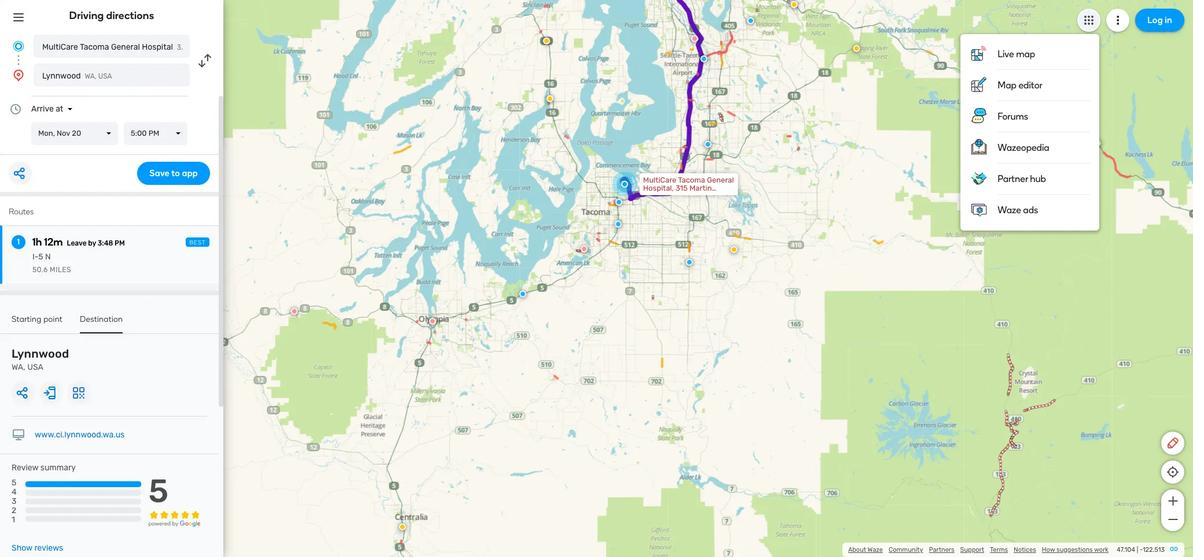Task type: describe. For each thing, give the bounding box(es) containing it.
arrive
[[31, 104, 54, 114]]

at
[[56, 104, 63, 114]]

driving directions
[[69, 9, 154, 22]]

0 horizontal spatial wa,
[[12, 363, 25, 373]]

1 horizontal spatial police image
[[615, 199, 622, 206]]

www.ci.lynnwood.wa.us
[[35, 430, 125, 440]]

20
[[72, 129, 81, 138]]

47.104 | -122.513
[[1117, 547, 1165, 554]]

suggestions
[[1057, 547, 1093, 554]]

0 vertical spatial lynnwood wa, usa
[[42, 71, 112, 81]]

4
[[12, 488, 17, 498]]

review
[[12, 463, 38, 473]]

1 horizontal spatial road closed image
[[691, 35, 698, 42]]

review summary
[[12, 463, 76, 473]]

3
[[12, 497, 16, 507]]

community link
[[889, 547, 923, 554]]

summary
[[40, 463, 76, 473]]

tacoma
[[80, 42, 109, 52]]

12m
[[44, 236, 63, 249]]

arrive at
[[31, 104, 63, 114]]

1h 12m leave by 3:48 pm
[[32, 236, 125, 249]]

0 horizontal spatial road closed image
[[429, 318, 436, 325]]

link image
[[1169, 545, 1179, 554]]

5:00 pm
[[131, 129, 159, 138]]

point
[[44, 315, 63, 325]]

1 inside 5 4 3 2 1
[[12, 516, 15, 526]]

show reviews
[[12, 544, 63, 554]]

computer image
[[12, 429, 25, 443]]

about waze link
[[848, 547, 883, 554]]

1 horizontal spatial 1
[[17, 237, 20, 247]]

www.ci.lynnwood.wa.us link
[[35, 430, 125, 440]]

47.104
[[1117, 547, 1135, 554]]

i-5 n 50.6 miles
[[32, 252, 71, 274]]

about
[[848, 547, 866, 554]]

0 vertical spatial lynnwood
[[42, 71, 81, 81]]

support link
[[960, 547, 984, 554]]

about waze community partners support terms notices how suggestions work
[[848, 547, 1109, 554]]

5 for 5 4 3 2 1
[[12, 479, 16, 488]]

5 inside i-5 n 50.6 miles
[[38, 252, 43, 262]]

5:00 pm list box
[[124, 122, 187, 145]]

5 4 3 2 1
[[12, 479, 17, 526]]

mon, nov 20
[[38, 129, 81, 138]]

miles
[[50, 266, 71, 274]]

pencil image
[[1166, 437, 1180, 451]]

3:48
[[98, 240, 113, 248]]

support
[[960, 547, 984, 554]]



Task type: vqa. For each thing, say whether or not it's contained in the screenshot.
leave now
no



Task type: locate. For each thing, give the bounding box(es) containing it.
|
[[1137, 547, 1138, 554]]

destination
[[80, 315, 123, 325]]

1 vertical spatial lynnwood
[[12, 347, 69, 361]]

0 vertical spatial pm
[[149, 129, 159, 138]]

hazard image
[[543, 37, 550, 44], [853, 45, 860, 52], [547, 95, 553, 102], [1094, 140, 1101, 147], [731, 246, 737, 253]]

pm inside 5:00 pm list box
[[149, 129, 159, 138]]

-
[[1140, 547, 1143, 554]]

usa down starting point button
[[27, 363, 43, 373]]

2
[[12, 506, 16, 516]]

how suggestions work link
[[1042, 547, 1109, 554]]

clock image
[[9, 102, 23, 116]]

0 vertical spatial police image
[[615, 199, 622, 206]]

lynnwood down multicare
[[42, 71, 81, 81]]

general
[[111, 42, 140, 52]]

notices
[[1014, 547, 1036, 554]]

mon, nov 20 list box
[[31, 122, 118, 145]]

1 vertical spatial lynnwood wa, usa
[[12, 347, 69, 373]]

1 horizontal spatial wa,
[[85, 72, 97, 80]]

i-
[[32, 252, 38, 262]]

usa
[[98, 72, 112, 80], [27, 363, 43, 373]]

0 horizontal spatial road closed image
[[291, 308, 298, 315]]

5 for 5
[[148, 473, 169, 511]]

pm inside 1h 12m leave by 3:48 pm
[[115, 240, 125, 248]]

wa,
[[85, 72, 97, 80], [12, 363, 25, 373]]

routes
[[9, 207, 34, 217]]

0 horizontal spatial 1
[[12, 516, 15, 526]]

police image
[[747, 17, 754, 24], [700, 55, 707, 62], [704, 141, 711, 148], [615, 221, 622, 228], [686, 259, 693, 266]]

0 vertical spatial usa
[[98, 72, 112, 80]]

1 vertical spatial pm
[[115, 240, 125, 248]]

road closed image
[[691, 35, 698, 42], [291, 308, 298, 315]]

work
[[1094, 547, 1109, 554]]

current location image
[[12, 39, 25, 53]]

0 vertical spatial hazard image
[[791, 1, 798, 8]]

0 vertical spatial road closed image
[[581, 246, 588, 253]]

partners
[[929, 547, 954, 554]]

0 horizontal spatial pm
[[115, 240, 125, 248]]

notices link
[[1014, 547, 1036, 554]]

1 vertical spatial road closed image
[[429, 318, 436, 325]]

1 down 3
[[12, 516, 15, 526]]

zoom in image
[[1166, 495, 1180, 509]]

1 horizontal spatial road closed image
[[581, 246, 588, 253]]

1 horizontal spatial pm
[[149, 129, 159, 138]]

police image
[[615, 199, 622, 206], [519, 291, 526, 298]]

reviews
[[34, 544, 63, 554]]

starting point
[[12, 315, 63, 325]]

wa, down starting point button
[[12, 363, 25, 373]]

1 vertical spatial usa
[[27, 363, 43, 373]]

1 left 1h
[[17, 237, 20, 247]]

wa, down tacoma on the top left of page
[[85, 72, 97, 80]]

0 vertical spatial road closed image
[[691, 35, 698, 42]]

0 horizontal spatial usa
[[27, 363, 43, 373]]

pm right 5:00
[[149, 129, 159, 138]]

lynnwood down starting point button
[[12, 347, 69, 361]]

multicare tacoma general hospital
[[42, 42, 173, 52]]

1 horizontal spatial hazard image
[[791, 1, 798, 8]]

mon,
[[38, 129, 55, 138]]

0 vertical spatial 1
[[17, 237, 20, 247]]

by
[[88, 240, 96, 248]]

1 horizontal spatial 5
[[38, 252, 43, 262]]

multicare
[[42, 42, 78, 52]]

directions
[[106, 9, 154, 22]]

waze
[[868, 547, 883, 554]]

pm
[[149, 129, 159, 138], [115, 240, 125, 248]]

how
[[1042, 547, 1055, 554]]

nov
[[57, 129, 70, 138]]

1 horizontal spatial usa
[[98, 72, 112, 80]]

lynnwood wa, usa
[[42, 71, 112, 81], [12, 347, 69, 373]]

hazard image
[[791, 1, 798, 8], [399, 524, 406, 531]]

1 vertical spatial police image
[[519, 291, 526, 298]]

1 vertical spatial wa,
[[12, 363, 25, 373]]

0 horizontal spatial hazard image
[[399, 524, 406, 531]]

driving
[[69, 9, 104, 22]]

usa down multicare tacoma general hospital
[[98, 72, 112, 80]]

0 horizontal spatial police image
[[519, 291, 526, 298]]

1
[[17, 237, 20, 247], [12, 516, 15, 526]]

terms
[[990, 547, 1008, 554]]

n
[[45, 252, 51, 262]]

lynnwood wa, usa down starting point button
[[12, 347, 69, 373]]

pm right 3:48
[[115, 240, 125, 248]]

partners link
[[929, 547, 954, 554]]

1 vertical spatial 1
[[12, 516, 15, 526]]

starting point button
[[12, 315, 63, 333]]

1 vertical spatial hazard image
[[399, 524, 406, 531]]

lynnwood
[[42, 71, 81, 81], [12, 347, 69, 361]]

1h
[[32, 236, 42, 249]]

2 horizontal spatial 5
[[148, 473, 169, 511]]

0 vertical spatial wa,
[[85, 72, 97, 80]]

1 vertical spatial road closed image
[[291, 308, 298, 315]]

community
[[889, 547, 923, 554]]

5 inside 5 4 3 2 1
[[12, 479, 16, 488]]

road closed image
[[581, 246, 588, 253], [429, 318, 436, 325]]

starting
[[12, 315, 41, 325]]

hospital
[[142, 42, 173, 52]]

terms link
[[990, 547, 1008, 554]]

multicare tacoma general hospital button
[[34, 35, 190, 58]]

5:00
[[131, 129, 147, 138]]

destination button
[[80, 315, 123, 334]]

5
[[38, 252, 43, 262], [148, 473, 169, 511], [12, 479, 16, 488]]

0 horizontal spatial 5
[[12, 479, 16, 488]]

lynnwood wa, usa down multicare
[[42, 71, 112, 81]]

location image
[[12, 68, 25, 82]]

zoom out image
[[1166, 513, 1180, 527]]

50.6
[[32, 266, 48, 274]]

show
[[12, 544, 32, 554]]

122.513
[[1143, 547, 1165, 554]]

best
[[189, 240, 206, 246]]

leave
[[67, 240, 87, 248]]



